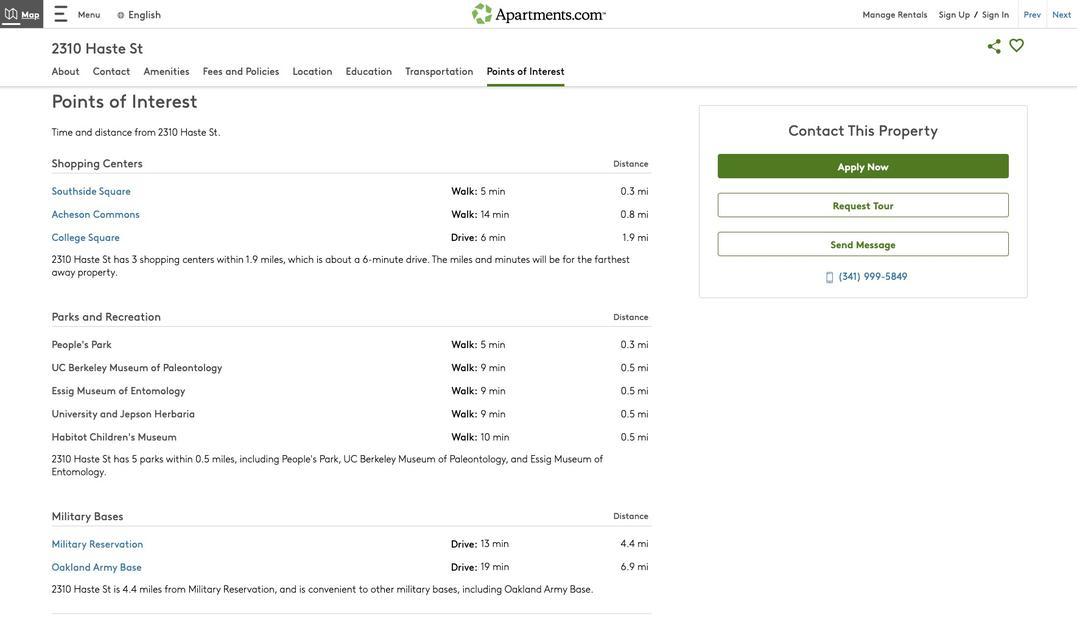 Task type: vqa. For each thing, say whether or not it's contained in the screenshot.


Task type: locate. For each thing, give the bounding box(es) containing it.
has left 3
[[114, 253, 129, 266]]

st down oakland army base
[[102, 583, 111, 595]]

2 walk: 5 min from the top
[[452, 337, 505, 351]]

2 mi from the top
[[637, 208, 649, 220]]

st up the by
[[130, 37, 143, 57]]

5 for shopping centers
[[481, 184, 486, 197]]

3 distance from the top
[[613, 510, 649, 522]]

0 vertical spatial military
[[52, 508, 91, 524]]

1 mi from the top
[[637, 184, 649, 197]]

1 vertical spatial army
[[544, 583, 567, 595]]

2 vertical spatial 9
[[481, 407, 486, 420]]

military reservation link
[[52, 537, 143, 550]]

has inside 2310 haste st has 3 shopping centers within 1.9 miles, which is about a 6-minute drive. the miles and minutes will be for the farthest away property.
[[114, 253, 129, 266]]

1 vertical spatial has
[[114, 452, 129, 465]]

centers
[[182, 253, 214, 266]]

1 horizontal spatial miles,
[[261, 253, 286, 266]]

contact this property
[[789, 119, 938, 139]]

drive: left 19
[[451, 560, 478, 573]]

1 horizontal spatial interest
[[529, 64, 565, 77]]

2310 haste st has 3 shopping centers within 1.9 miles, which is about a 6-minute drive. the miles and minutes will be for the farthest away property.
[[52, 253, 630, 278]]

1.9 down the 0.8 on the top right
[[623, 231, 635, 243]]

haste down college square
[[74, 253, 100, 266]]

1 drive: from the top
[[451, 230, 478, 244]]

2310 down college on the top left of page
[[52, 253, 71, 266]]

2 has from the top
[[114, 452, 129, 465]]

and right paleontology, on the left of the page
[[511, 452, 528, 465]]

oakland down military reservation
[[52, 560, 91, 573]]

2310 down habitot
[[52, 452, 71, 465]]

contact
[[93, 64, 130, 77], [789, 119, 844, 139]]

1 vertical spatial military
[[52, 537, 87, 550]]

0 horizontal spatial miles
[[139, 583, 162, 595]]

2 walk: 9 min from the top
[[452, 384, 506, 397]]

the
[[432, 253, 447, 266]]

1 horizontal spatial uc
[[344, 452, 357, 465]]

1 walk: 5 min from the top
[[452, 184, 505, 198]]

2 vertical spatial walk: 9 min
[[452, 407, 506, 420]]

1 horizontal spatial a
[[354, 253, 360, 266]]

1 horizontal spatial contact
[[789, 119, 844, 139]]

drive: left 6
[[451, 230, 478, 244]]

0 horizontal spatial a
[[245, 27, 251, 39]]

traffic: active
[[373, 14, 406, 40]]

biker's
[[254, 27, 281, 39]]

walk: 9 min
[[452, 361, 506, 374], [452, 384, 506, 397], [452, 407, 506, 420]]

7 walk: from the top
[[452, 430, 478, 443]]

haste for 2310 haste st is 4.4 miles from military reservation, and is convenient to other military bases, including oakland army base.
[[74, 583, 100, 595]]

2 0.3 from the top
[[621, 338, 635, 350]]

and right fees
[[225, 64, 243, 77]]

1 walk: from the top
[[452, 184, 478, 198]]

1 vertical spatial 0.3
[[621, 338, 635, 350]]

southside square link
[[52, 184, 131, 198]]

2310
[[52, 37, 81, 57], [158, 125, 178, 138], [52, 253, 71, 266], [52, 452, 71, 465], [52, 583, 71, 595]]

is inside do you prefer to get around on two wheels? you'll love living in this neighborhood, which is considered a biker's paradise.
[[187, 27, 193, 39]]

share listing image
[[984, 35, 1006, 57]]

haste inside 2310 haste st has 3 shopping centers within 1.9 miles, which is about a 6-minute drive. the miles and minutes will be for the farthest away property.
[[74, 253, 100, 266]]

1 vertical spatial walk: 5 min
[[452, 337, 505, 351]]

3 0.5 mi from the top
[[621, 407, 649, 420]]

st left 3
[[102, 253, 111, 266]]

drive.
[[406, 253, 430, 266]]

st inside "2310 haste st has 5 parks within 0.5 miles, including people's park, uc berkeley museum of paleontology, and essig museum of entomology."
[[102, 452, 111, 465]]

0 horizontal spatial 1.9
[[246, 253, 258, 266]]

amenities button
[[144, 64, 190, 80]]

points down calm
[[487, 64, 515, 77]]

9
[[481, 361, 486, 374], [481, 384, 486, 397], [481, 407, 486, 420]]

location button
[[293, 64, 332, 80]]

within right parks
[[166, 452, 193, 465]]

interest down the amenities button
[[132, 87, 198, 112]]

entomology.
[[52, 465, 107, 478]]

7 mi from the top
[[637, 407, 649, 420]]

19
[[481, 560, 490, 573]]

0 horizontal spatial to
[[125, 14, 134, 27]]

army
[[93, 560, 117, 573], [544, 583, 567, 595]]

drive:
[[451, 230, 478, 244], [451, 537, 478, 550], [451, 560, 478, 573]]

0 vertical spatial contact
[[93, 64, 130, 77]]

1 horizontal spatial miles
[[450, 253, 473, 266]]

sign left in
[[982, 8, 999, 20]]

1 9 from the top
[[481, 361, 486, 374]]

2 distance from the top
[[613, 310, 649, 322]]

1 horizontal spatial points
[[487, 64, 515, 77]]

0 horizontal spatial oakland
[[52, 560, 91, 573]]

1 vertical spatial miles
[[139, 583, 162, 595]]

considered
[[196, 27, 243, 39]]

military left bases
[[52, 508, 91, 524]]

education
[[346, 64, 392, 77]]

1 vertical spatial square
[[88, 230, 120, 244]]

0.3
[[621, 184, 635, 197], [621, 338, 635, 350]]

has down habitot children's museum
[[114, 452, 129, 465]]

0 vertical spatial square
[[99, 184, 131, 198]]

miles,
[[261, 253, 286, 266], [212, 452, 237, 465]]

uc right park,
[[344, 452, 357, 465]]

is inside 2310 haste st has 3 shopping centers within 1.9 miles, which is about a 6-minute drive. the miles and minutes will be for the farthest away property.
[[316, 253, 323, 266]]

4.4
[[621, 537, 635, 550], [123, 583, 137, 595]]

which left on
[[158, 27, 184, 39]]

points of interest button
[[487, 64, 565, 80]]

6 walk: from the top
[[452, 407, 478, 420]]

1 vertical spatial 1.9
[[246, 253, 258, 266]]

distance up the 0.8 on the top right
[[613, 157, 649, 169]]

5 walk: from the top
[[452, 384, 478, 397]]

1 horizontal spatial army
[[544, 583, 567, 595]]

1 horizontal spatial which
[[288, 253, 314, 266]]

3 drive: from the top
[[451, 560, 478, 573]]

is left convenient
[[299, 583, 306, 595]]

9 mi from the top
[[637, 537, 649, 550]]

of inside button
[[517, 64, 527, 77]]

2310 for 2310 haste st has 3 shopping centers within 1.9 miles, which is about a 6-minute drive. the miles and minutes will be for the farthest away property.
[[52, 253, 71, 266]]

to inside do you prefer to get around on two wheels? you'll love living in this neighborhood, which is considered a biker's paradise.
[[125, 14, 134, 27]]

send
[[831, 237, 853, 251]]

0 horizontal spatial army
[[93, 560, 117, 573]]

children's
[[90, 430, 135, 443]]

a left "biker's"
[[245, 27, 251, 39]]

uc down people's park
[[52, 361, 66, 374]]

distance down the farthest
[[613, 310, 649, 322]]

haste down habitot
[[74, 452, 100, 465]]

oakland down drive: 19 min
[[505, 583, 542, 595]]

2 9 from the top
[[481, 384, 486, 397]]

interest inside button
[[529, 64, 565, 77]]

people's left park,
[[282, 452, 317, 465]]

on
[[188, 14, 199, 27]]

1 vertical spatial 0.3 mi
[[621, 338, 649, 350]]

2310 inside 2310 haste st has 3 shopping centers within 1.9 miles, which is about a 6-minute drive. the miles and minutes will be for the farthest away property.
[[52, 253, 71, 266]]

base
[[120, 560, 142, 573]]

square down acheson commons
[[88, 230, 120, 244]]

is left about
[[316, 253, 323, 266]]

1 distance from the top
[[613, 157, 649, 169]]

0 vertical spatial a
[[245, 27, 251, 39]]

of
[[517, 64, 527, 77], [109, 87, 127, 112], [151, 361, 160, 374], [119, 384, 128, 397], [438, 452, 447, 465], [594, 452, 603, 465]]

0.3 mi for parks and recreation
[[621, 338, 649, 350]]

and right time
[[75, 125, 92, 138]]

1 vertical spatial a
[[354, 253, 360, 266]]

2 vertical spatial drive:
[[451, 560, 478, 573]]

2310 up scores
[[52, 37, 81, 57]]

0 vertical spatial people's
[[52, 337, 89, 351]]

6.9
[[621, 560, 635, 573]]

berkeley down people's park
[[68, 361, 107, 374]]

0 vertical spatial 1.9
[[623, 231, 635, 243]]

st inside 2310 haste st has 3 shopping centers within 1.9 miles, which is about a 6-minute drive. the miles and minutes will be for the farthest away property.
[[102, 253, 111, 266]]

walk: 9 min for university and jepson herbaria
[[452, 407, 506, 420]]

0 vertical spatial miles
[[450, 253, 473, 266]]

0 vertical spatial 0.3
[[621, 184, 635, 197]]

1.9 right centers on the top
[[246, 253, 258, 266]]

2 vertical spatial 5
[[132, 452, 137, 465]]

military
[[52, 508, 91, 524], [52, 537, 87, 550], [188, 583, 221, 595]]

contact down 2310 haste st
[[93, 64, 130, 77]]

2310 down oakland army base 'link' at the left bottom of page
[[52, 583, 71, 595]]

drive: left 13
[[451, 537, 478, 550]]

0 vertical spatial berkeley
[[68, 361, 107, 374]]

in
[[1002, 8, 1009, 20]]

has inside "2310 haste st has 5 parks within 0.5 miles, including people's park, uc berkeley museum of paleontology, and essig museum of entomology."
[[114, 452, 129, 465]]

military
[[397, 583, 430, 595]]

interest down the apartments.com logo
[[529, 64, 565, 77]]

1 horizontal spatial within
[[217, 253, 244, 266]]

1 vertical spatial oakland
[[505, 583, 542, 595]]

min inside drive: 19 min
[[493, 560, 509, 573]]

berkeley right park,
[[360, 452, 396, 465]]

0.5 mi for entomology
[[621, 384, 649, 397]]

walk: for uc berkeley museum of paleontology
[[452, 361, 478, 374]]

0 vertical spatial which
[[158, 27, 184, 39]]

to left the other
[[359, 583, 368, 595]]

0.3 mi
[[621, 184, 649, 197], [621, 338, 649, 350]]

haste down oakland army base 'link' at the left bottom of page
[[74, 583, 100, 595]]

4.4 up 6.9
[[621, 537, 635, 550]]

habitot
[[52, 430, 87, 443]]

haste up provided
[[85, 37, 126, 57]]

3 walk: from the top
[[452, 337, 478, 351]]

time and distance from 2310 haste st.
[[52, 125, 221, 138]]

points of interest down calm
[[487, 64, 565, 77]]

up
[[958, 8, 970, 20]]

2 drive: from the top
[[451, 537, 478, 550]]

1 vertical spatial miles,
[[212, 452, 237, 465]]

haste inside "2310 haste st has 5 parks within 0.5 miles, including people's park, uc berkeley museum of paleontology, and essig museum of entomology."
[[74, 452, 100, 465]]

distance
[[95, 125, 132, 138]]

0.5 for entomology
[[621, 384, 635, 397]]

2310 inside "2310 haste st has 5 parks within 0.5 miles, including people's park, uc berkeley museum of paleontology, and essig museum of entomology."
[[52, 452, 71, 465]]

military reservation
[[52, 537, 143, 550]]

distance up 4.4 mi at the right bottom
[[613, 510, 649, 522]]

acheson commons link
[[52, 207, 140, 221]]

1 vertical spatial people's
[[282, 452, 317, 465]]

0 vertical spatial uc
[[52, 361, 66, 374]]

square up commons
[[99, 184, 131, 198]]

military left reservation,
[[188, 583, 221, 595]]

and inside 2310 haste st has 3 shopping centers within 1.9 miles, which is about a 6-minute drive. the miles and minutes will be for the farthest away property.
[[475, 253, 492, 266]]

1.9
[[623, 231, 635, 243], [246, 253, 258, 266]]

which
[[158, 27, 184, 39], [288, 253, 314, 266]]

and down 6
[[475, 253, 492, 266]]

1 vertical spatial berkeley
[[360, 452, 396, 465]]

points down about button
[[52, 87, 104, 112]]

a inside 2310 haste st has 3 shopping centers within 1.9 miles, which is about a 6-minute drive. the miles and minutes will be for the farthest away property.
[[354, 253, 360, 266]]

1 horizontal spatial oakland
[[505, 583, 542, 595]]

sign in link
[[982, 8, 1009, 20]]

0 vertical spatial from
[[135, 125, 156, 138]]

1 horizontal spatial points of interest
[[487, 64, 565, 77]]

14
[[481, 208, 490, 220]]

haste
[[85, 37, 126, 57], [180, 125, 206, 138], [74, 253, 100, 266], [74, 452, 100, 465], [74, 583, 100, 595]]

0 horizontal spatial within
[[166, 452, 193, 465]]

1 vertical spatial walk: 9 min
[[452, 384, 506, 397]]

2 sign from the left
[[982, 8, 999, 20]]

0 horizontal spatial sign
[[939, 8, 956, 20]]

drive: for college square
[[451, 230, 478, 244]]

drive: for oakland army base
[[451, 560, 478, 573]]

walk: for habitot children's museum
[[452, 430, 478, 443]]

1 horizontal spatial 4.4
[[621, 537, 635, 550]]

points of interest down contact button
[[52, 87, 198, 112]]

1 vertical spatial uc
[[344, 452, 357, 465]]

provided
[[84, 59, 123, 73]]

walk: 9 min for uc berkeley museum of paleontology
[[452, 361, 506, 374]]

1 0.3 mi from the top
[[621, 184, 649, 197]]

shopping
[[140, 253, 180, 266]]

and
[[204, 59, 224, 73], [225, 64, 243, 77], [75, 125, 92, 138], [475, 253, 492, 266], [82, 309, 102, 324], [100, 407, 118, 420], [511, 452, 528, 465], [280, 583, 297, 595]]

a inside do you prefer to get around on two wheels? you'll love living in this neighborhood, which is considered a biker's paradise.
[[245, 27, 251, 39]]

army down military reservation
[[93, 560, 117, 573]]

min inside walk: 14 min
[[492, 208, 509, 220]]

a left 6-
[[354, 253, 360, 266]]

1 vertical spatial distance
[[613, 310, 649, 322]]

love
[[282, 14, 300, 27]]

5
[[481, 184, 486, 197], [481, 338, 486, 350], [132, 452, 137, 465]]

education button
[[346, 64, 392, 80]]

army left the "base."
[[544, 583, 567, 595]]

shopping centers
[[52, 156, 143, 171]]

walk: 5 min
[[452, 184, 505, 198], [452, 337, 505, 351]]

0 vertical spatial 9
[[481, 361, 486, 374]]

points inside button
[[487, 64, 515, 77]]

/
[[974, 8, 978, 20]]

within inside 2310 haste st has 3 shopping centers within 1.9 miles, which is about a 6-minute drive. the miles and minutes will be for the farthest away property.
[[217, 253, 244, 266]]

st down "children's"
[[102, 452, 111, 465]]

howloud
[[227, 59, 270, 73]]

college
[[52, 230, 86, 244]]

0 horizontal spatial which
[[158, 27, 184, 39]]

1.9 inside 2310 haste st has 3 shopping centers within 1.9 miles, which is about a 6-minute drive. the miles and minutes will be for the farthest away property.
[[246, 253, 258, 266]]

miles, inside "2310 haste st has 5 parks within 0.5 miles, including people's park, uc berkeley museum of paleontology, and essig museum of entomology."
[[212, 452, 237, 465]]

1 horizontal spatial berkeley
[[360, 452, 396, 465]]

2 0.3 mi from the top
[[621, 338, 649, 350]]

1 vertical spatial 5
[[481, 338, 486, 350]]

0 vertical spatial drive:
[[451, 230, 478, 244]]

to left get at the top left of the page
[[125, 14, 134, 27]]

uc berkeley museum of paleontology
[[52, 361, 222, 374]]

and inside "2310 haste st has 5 parks within 0.5 miles, including people's park, uc berkeley museum of paleontology, and essig museum of entomology."
[[511, 452, 528, 465]]

next
[[1052, 8, 1072, 20]]

0 vertical spatial points
[[487, 64, 515, 77]]

military for military bases
[[52, 508, 91, 524]]

miles, inside 2310 haste st has 3 shopping centers within 1.9 miles, which is about a 6-minute drive. the miles and minutes will be for the farthest away property.
[[261, 253, 286, 266]]

walk: 5 min for parks and recreation
[[452, 337, 505, 351]]

prev link
[[1018, 0, 1046, 28]]

parks and recreation
[[52, 309, 161, 324]]

points of interest
[[487, 64, 565, 77], [52, 87, 198, 112]]

0 vertical spatial walk: 9 min
[[452, 361, 506, 374]]

1 has from the top
[[114, 253, 129, 266]]

contact left "this"
[[789, 119, 844, 139]]

2 vertical spatial military
[[188, 583, 221, 595]]

is left two
[[187, 27, 193, 39]]

3 walk: 9 min from the top
[[452, 407, 506, 420]]

minute
[[372, 253, 403, 266]]

berkeley inside "2310 haste st has 5 parks within 0.5 miles, including people's park, uc berkeley museum of paleontology, and essig museum of entomology."
[[360, 452, 396, 465]]

(341) 999-5849
[[838, 269, 907, 283]]

1 horizontal spatial sign
[[982, 8, 999, 20]]

parks
[[140, 452, 163, 465]]

1 horizontal spatial from
[[165, 583, 186, 595]]

min inside the walk: 10 min
[[493, 430, 509, 443]]

drive: 6 min
[[451, 230, 506, 244]]

military down military bases
[[52, 537, 87, 550]]

0 vertical spatial including
[[240, 452, 279, 465]]

within right centers on the top
[[217, 253, 244, 266]]

5 inside "2310 haste st has 5 parks within 0.5 miles, including people's park, uc berkeley museum of paleontology, and essig museum of entomology."
[[132, 452, 137, 465]]

0 vertical spatial 0.3 mi
[[621, 184, 649, 197]]

including inside "2310 haste st has 5 parks within 0.5 miles, including people's park, uc berkeley museum of paleontology, and essig museum of entomology."
[[240, 452, 279, 465]]

1 vertical spatial drive:
[[451, 537, 478, 550]]

0 vertical spatial interest
[[529, 64, 565, 77]]

0 vertical spatial miles,
[[261, 253, 286, 266]]

which left about
[[288, 253, 314, 266]]

9 for essig museum of entomology
[[481, 384, 486, 397]]

0 horizontal spatial including
[[240, 452, 279, 465]]

1 vertical spatial which
[[288, 253, 314, 266]]

0 vertical spatial oakland
[[52, 560, 91, 573]]

st
[[130, 37, 143, 57], [102, 253, 111, 266], [102, 452, 111, 465], [102, 583, 111, 595]]

send message button
[[718, 232, 1009, 256]]

and right reservation,
[[280, 583, 297, 595]]

1 horizontal spatial to
[[359, 583, 368, 595]]

2 0.5 mi from the top
[[621, 384, 649, 397]]

2 vertical spatial distance
[[613, 510, 649, 522]]

min
[[489, 184, 505, 197], [492, 208, 509, 220], [489, 231, 506, 243], [489, 338, 505, 350], [489, 361, 506, 374], [489, 384, 506, 397], [489, 407, 506, 420], [493, 430, 509, 443], [492, 537, 509, 550], [493, 560, 509, 573]]

1 vertical spatial points of interest
[[52, 87, 198, 112]]

0 vertical spatial has
[[114, 253, 129, 266]]

1 vertical spatial within
[[166, 452, 193, 465]]

uc inside "2310 haste st has 5 parks within 0.5 miles, including people's park, uc berkeley museum of paleontology, and essig museum of entomology."
[[344, 452, 357, 465]]

military for military reservation
[[52, 537, 87, 550]]

commons
[[93, 207, 140, 221]]

0.3 for shopping centers
[[621, 184, 635, 197]]

1 0.5 mi from the top
[[621, 361, 649, 374]]

mi
[[637, 184, 649, 197], [637, 208, 649, 220], [637, 231, 649, 243], [637, 338, 649, 350], [637, 361, 649, 374], [637, 384, 649, 397], [637, 407, 649, 420], [637, 430, 649, 443], [637, 537, 649, 550], [637, 560, 649, 573]]

paleontology,
[[450, 452, 508, 465]]

and right parks
[[82, 309, 102, 324]]

you'll
[[257, 14, 280, 27]]

people's
[[52, 337, 89, 351], [282, 452, 317, 465]]

people's down parks
[[52, 337, 89, 351]]

miles right the
[[450, 253, 473, 266]]

1 vertical spatial 9
[[481, 384, 486, 397]]

0 horizontal spatial 4.4
[[123, 583, 137, 595]]

1 0.3 from the top
[[621, 184, 635, 197]]

1 horizontal spatial essig
[[530, 452, 552, 465]]

people's inside "2310 haste st has 5 parks within 0.5 miles, including people's park, uc berkeley museum of paleontology, and essig museum of entomology."
[[282, 452, 317, 465]]

0 horizontal spatial berkeley
[[68, 361, 107, 374]]

distance for shopping centers
[[613, 157, 649, 169]]

is
[[187, 27, 193, 39], [316, 253, 323, 266], [114, 583, 120, 595], [299, 583, 306, 595]]

miles down base
[[139, 583, 162, 595]]

3 9 from the top
[[481, 407, 486, 420]]

4.4 down base
[[123, 583, 137, 595]]

1 walk: 9 min from the top
[[452, 361, 506, 374]]

0 horizontal spatial essig
[[52, 384, 74, 397]]

0 horizontal spatial from
[[135, 125, 156, 138]]

1 horizontal spatial people's
[[282, 452, 317, 465]]

0 horizontal spatial interest
[[132, 87, 198, 112]]

4 walk: from the top
[[452, 361, 478, 374]]

0 vertical spatial 5
[[481, 184, 486, 197]]

0 horizontal spatial points
[[52, 87, 104, 112]]

9 for university and jepson herbaria
[[481, 407, 486, 420]]

sign left 'up'
[[939, 8, 956, 20]]

0 vertical spatial walk: 5 min
[[452, 184, 505, 198]]



Task type: describe. For each thing, give the bounding box(es) containing it.
walk: 10 min
[[452, 430, 509, 443]]

0 horizontal spatial people's
[[52, 337, 89, 351]]

military bases
[[52, 508, 123, 524]]

6
[[481, 231, 486, 243]]

0 vertical spatial points of interest
[[487, 64, 565, 77]]

10 mi from the top
[[637, 560, 649, 573]]

square for college square
[[88, 230, 120, 244]]

(341)
[[838, 269, 861, 283]]

0.5 mi for herbaria
[[621, 407, 649, 420]]

distance for military bases
[[613, 510, 649, 522]]

about button
[[52, 64, 80, 80]]

4 0.5 mi from the top
[[621, 430, 649, 443]]

walk: 5 min for shopping centers
[[452, 184, 505, 198]]

0 vertical spatial army
[[93, 560, 117, 573]]

parks
[[52, 309, 79, 324]]

(341) 999-5849 link
[[819, 267, 907, 286]]

st for 2310 haste st
[[130, 37, 143, 57]]

paleontology
[[163, 361, 222, 374]]

1.9 mi
[[623, 231, 649, 243]]

bases
[[94, 508, 123, 524]]

scores
[[52, 59, 81, 73]]

1 vertical spatial from
[[165, 583, 186, 595]]

2310 haste st is 4.4 miles from military reservation, and is convenient to other military bases, including oakland army base.
[[52, 583, 594, 595]]

by
[[126, 59, 136, 73]]

4.4 mi
[[621, 537, 649, 550]]

two
[[201, 14, 218, 27]]

away
[[52, 266, 75, 278]]

walk
[[139, 59, 162, 73]]

tour
[[873, 198, 894, 212]]

contact for contact this property
[[789, 119, 844, 139]]

9 for uc berkeley museum of paleontology
[[481, 361, 486, 374]]

active
[[373, 27, 400, 40]]

0.3 mi for shopping centers
[[621, 184, 649, 197]]

within inside "2310 haste st has 5 parks within 0.5 miles, including people's park, uc berkeley museum of paleontology, and essig museum of entomology."
[[166, 452, 193, 465]]

min inside drive: 13 min
[[492, 537, 509, 550]]

1 horizontal spatial 1.9
[[623, 231, 635, 243]]

4 mi from the top
[[637, 338, 649, 350]]

policies
[[246, 64, 279, 77]]

0.5 mi for of
[[621, 361, 649, 374]]

university
[[52, 407, 97, 420]]

2 walk: from the top
[[452, 207, 478, 221]]

fees
[[203, 64, 223, 77]]

scores provided by
[[52, 59, 139, 73]]

about
[[52, 64, 80, 77]]

and down considered at the top of the page
[[204, 59, 224, 73]]

has for and
[[114, 452, 129, 465]]

paradise.
[[284, 27, 324, 39]]

walk: for essig museum of entomology
[[452, 384, 478, 397]]

haste for 2310 haste st
[[85, 37, 126, 57]]

6 mi from the top
[[637, 384, 649, 397]]

13
[[481, 537, 490, 550]]

2310 haste st has 5 parks within 0.5 miles, including people's park, uc berkeley museum of paleontology, and essig museum of entomology.
[[52, 452, 603, 478]]

apply now button
[[718, 154, 1009, 178]]

haste left st.
[[180, 125, 206, 138]]

and inside button
[[225, 64, 243, 77]]

recreation
[[105, 309, 161, 324]]

0 horizontal spatial points of interest
[[52, 87, 198, 112]]

1 vertical spatial to
[[359, 583, 368, 595]]

1 vertical spatial points
[[52, 87, 104, 112]]

businesses:
[[579, 14, 631, 27]]

1 sign from the left
[[939, 8, 956, 20]]

jepson
[[120, 407, 152, 420]]

min inside drive: 6 min
[[489, 231, 506, 243]]

5849
[[885, 269, 907, 283]]

the
[[577, 253, 592, 266]]

menu
[[78, 8, 100, 20]]

request tour
[[833, 198, 894, 212]]

0.5 inside "2310 haste st has 5 parks within 0.5 miles, including people's park, uc berkeley museum of paleontology, and essig museum of entomology."
[[195, 452, 209, 465]]

for
[[563, 253, 575, 266]]

0 vertical spatial 4.4
[[621, 537, 635, 550]]

reservation
[[89, 537, 143, 550]]

southside
[[52, 184, 97, 198]]

neighborhood,
[[92, 27, 156, 39]]

park
[[91, 337, 112, 351]]

fees and policies button
[[203, 64, 279, 80]]

st for 2310 haste st is 4.4 miles from military reservation, and is convenient to other military bases, including oakland army base.
[[102, 583, 111, 595]]

acheson commons
[[52, 207, 140, 221]]

st.
[[209, 125, 221, 138]]

apartments.com logo image
[[472, 0, 605, 24]]

st for 2310 haste st has 5 parks within 0.5 miles, including people's park, uc berkeley museum of paleontology, and essig museum of entomology.
[[102, 452, 111, 465]]

is down base
[[114, 583, 120, 595]]

this
[[848, 119, 875, 139]]

university and jepson herbaria
[[52, 407, 195, 420]]

entomology
[[131, 384, 185, 397]]

traffic:
[[373, 14, 406, 27]]

score
[[164, 59, 189, 73]]

do
[[63, 14, 76, 27]]

busy
[[579, 27, 599, 40]]

1 vertical spatial 4.4
[[123, 583, 137, 595]]

0.8
[[621, 208, 635, 220]]

acheson
[[52, 207, 90, 221]]

which inside do you prefer to get around on two wheels? you'll love living in this neighborhood, which is considered a biker's paradise.
[[158, 27, 184, 39]]

now
[[867, 159, 889, 173]]

howloud button
[[227, 59, 284, 73]]

bases,
[[432, 583, 460, 595]]

2310 for 2310 haste st is 4.4 miles from military reservation, and is convenient to other military bases, including oakland army base.
[[52, 583, 71, 595]]

manage rentals sign up / sign in
[[863, 8, 1009, 20]]

english
[[128, 7, 161, 20]]

businesses: busy
[[579, 14, 631, 40]]

oakland army base
[[52, 560, 142, 573]]

send message
[[831, 237, 896, 251]]

walk: for university and jepson herbaria
[[452, 407, 478, 420]]

about
[[325, 253, 352, 266]]

2310 left st.
[[158, 125, 178, 138]]

property.
[[78, 266, 118, 278]]

haste for 2310 haste st has 5 parks within 0.5 miles, including people's park, uc berkeley museum of paleontology, and essig museum of entomology.
[[74, 452, 100, 465]]

5 for parks and recreation
[[481, 338, 486, 350]]

minutes
[[495, 253, 530, 266]]

0.3 for parks and recreation
[[621, 338, 635, 350]]

amenities
[[144, 64, 190, 77]]

2310 haste st
[[52, 37, 143, 57]]

this
[[74, 27, 90, 39]]

haste for 2310 haste st has 3 shopping centers within 1.9 miles, which is about a 6-minute drive. the miles and minutes will be for the farthest away property.
[[74, 253, 100, 266]]

contact button
[[93, 64, 130, 80]]

location
[[293, 64, 332, 77]]

3 mi from the top
[[637, 231, 649, 243]]

contact for contact button
[[93, 64, 130, 77]]

habitot children's museum
[[52, 430, 177, 443]]

walk: for people's park
[[452, 337, 478, 351]]

2310 for 2310 haste st
[[52, 37, 81, 57]]

1 vertical spatial including
[[462, 583, 502, 595]]

oakland army base link
[[52, 560, 142, 573]]

farthest
[[595, 253, 630, 266]]

in
[[63, 27, 71, 39]]

walk: 9 min for essig museum of entomology
[[452, 384, 506, 397]]

miles inside 2310 haste st has 3 shopping centers within 1.9 miles, which is about a 6-minute drive. the miles and minutes will be for the farthest away property.
[[450, 253, 473, 266]]

reservation,
[[223, 583, 277, 595]]

essig inside "2310 haste st has 5 parks within 0.5 miles, including people's park, uc berkeley museum of paleontology, and essig museum of entomology."
[[530, 452, 552, 465]]

0 vertical spatial essig
[[52, 384, 74, 397]]

distance for parks and recreation
[[613, 310, 649, 322]]

2310 for 2310 haste st has 5 parks within 0.5 miles, including people's park, uc berkeley museum of paleontology, and essig museum of entomology.
[[52, 452, 71, 465]]

prev
[[1024, 8, 1041, 20]]

0.5 for of
[[621, 361, 635, 374]]

which inside 2310 haste st has 3 shopping centers within 1.9 miles, which is about a 6-minute drive. the miles and minutes will be for the farthest away property.
[[288, 253, 314, 266]]

fees and policies
[[203, 64, 279, 77]]

rentals
[[898, 8, 928, 20]]

st for 2310 haste st has 3 shopping centers within 1.9 miles, which is about a 6-minute drive. the miles and minutes will be for the farthest away property.
[[102, 253, 111, 266]]

map
[[22, 8, 39, 20]]

wheels?
[[221, 14, 255, 27]]

menu button
[[44, 0, 110, 28]]

0.5 for herbaria
[[621, 407, 635, 420]]

5 mi from the top
[[637, 361, 649, 374]]

living
[[302, 14, 325, 27]]

8 mi from the top
[[637, 430, 649, 443]]

999-
[[864, 269, 885, 283]]

square for southside square
[[99, 184, 131, 198]]

has for centers
[[114, 253, 129, 266]]

3
[[132, 253, 137, 266]]

and up "children's"
[[100, 407, 118, 420]]

drive: for military reservation
[[451, 537, 478, 550]]

walk score button
[[139, 59, 203, 73]]



